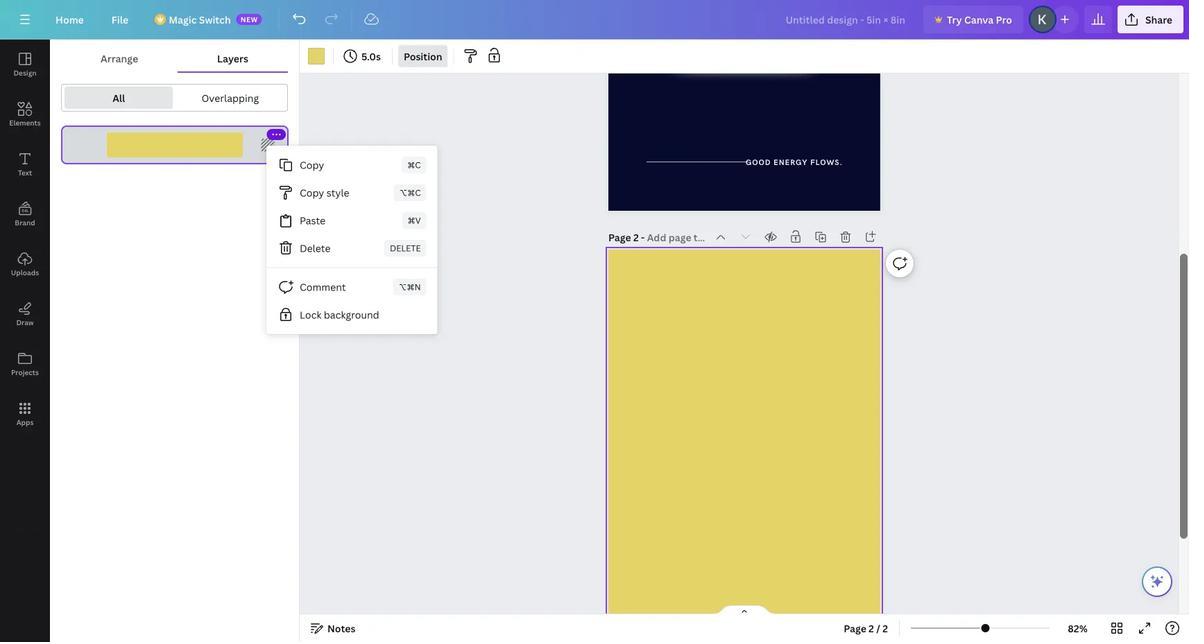 Task type: vqa. For each thing, say whether or not it's contained in the screenshot.


Task type: locate. For each thing, give the bounding box(es) containing it.
brand button
[[0, 189, 50, 239]]

design
[[13, 68, 36, 77]]

delete
[[300, 242, 331, 255]]

draw
[[16, 318, 34, 327]]

home
[[56, 13, 84, 26]]

0 vertical spatial page
[[609, 231, 631, 244]]

1 vertical spatial page
[[844, 622, 867, 635]]

notes
[[328, 622, 356, 635]]

0 horizontal spatial page
[[609, 231, 631, 244]]

show pages image
[[711, 605, 778, 616]]

uploads button
[[0, 239, 50, 289]]

style
[[327, 186, 349, 200]]

copy up copy style
[[300, 159, 324, 172]]

Overlapping button
[[176, 87, 285, 109]]

share button
[[1118, 6, 1184, 33]]

good energy flows.
[[746, 158, 843, 168]]

good
[[746, 158, 771, 168]]

switch
[[199, 13, 231, 26]]

⌘c
[[407, 159, 421, 171]]

2
[[634, 231, 639, 244], [869, 622, 874, 635], [883, 622, 888, 635]]

1 copy from the top
[[300, 159, 324, 172]]

text button
[[0, 139, 50, 189]]

layers button
[[178, 45, 288, 71]]

pro
[[996, 13, 1012, 26]]

draw button
[[0, 289, 50, 339]]

elements
[[9, 118, 41, 127]]

flows.
[[811, 158, 843, 168]]

#e8d253 image
[[308, 48, 325, 65], [308, 48, 325, 65]]

2 left -
[[634, 231, 639, 244]]

file
[[112, 13, 129, 26]]

1 horizontal spatial page
[[844, 622, 867, 635]]

copy left style
[[300, 186, 324, 200]]

arrange
[[101, 52, 138, 65]]

copy
[[300, 159, 324, 172], [300, 186, 324, 200]]

page inside button
[[844, 622, 867, 635]]

brand
[[15, 218, 35, 227]]

⌥⌘n
[[399, 281, 421, 293]]

page
[[609, 231, 631, 244], [844, 622, 867, 635]]

canva assistant image
[[1149, 574, 1166, 591]]

new
[[241, 15, 258, 24]]

magic switch
[[169, 13, 231, 26]]

page left the /
[[844, 622, 867, 635]]

copy style
[[300, 186, 349, 200]]

overlapping
[[202, 91, 259, 104]]

page left -
[[609, 231, 631, 244]]

projects
[[11, 368, 39, 377]]

canva
[[965, 13, 994, 26]]

try
[[947, 13, 962, 26]]

comment
[[300, 281, 346, 294]]

2 right the /
[[883, 622, 888, 635]]

lock
[[300, 308, 322, 322]]

⌥⌘c
[[399, 187, 421, 198]]

/
[[877, 622, 881, 635]]

elements button
[[0, 90, 50, 139]]

copy for copy
[[300, 159, 324, 172]]

page 2 -
[[609, 231, 647, 244]]

notes button
[[305, 618, 361, 640]]

1 vertical spatial copy
[[300, 186, 324, 200]]

delete
[[390, 243, 421, 254]]

uploads
[[11, 268, 39, 277]]

0 horizontal spatial 2
[[634, 231, 639, 244]]

0 vertical spatial copy
[[300, 159, 324, 172]]

try canva pro button
[[924, 6, 1023, 33]]

2 left the /
[[869, 622, 874, 635]]

Page title text field
[[647, 230, 706, 244]]

background
[[324, 308, 379, 322]]

82%
[[1068, 622, 1088, 635]]

1 horizontal spatial 2
[[869, 622, 874, 635]]

2 copy from the top
[[300, 186, 324, 200]]

main menu bar
[[0, 0, 1189, 40]]

2 for -
[[634, 231, 639, 244]]



Task type: describe. For each thing, give the bounding box(es) containing it.
82% button
[[1056, 618, 1101, 640]]

text
[[18, 168, 32, 177]]

apps button
[[0, 389, 50, 439]]

all
[[113, 91, 125, 104]]

2 for /
[[869, 622, 874, 635]]

projects button
[[0, 339, 50, 389]]

magic
[[169, 13, 197, 26]]

2 horizontal spatial 2
[[883, 622, 888, 635]]

⌘v
[[408, 215, 421, 226]]

apps
[[16, 418, 34, 427]]

position
[[404, 50, 442, 63]]

copy for copy style
[[300, 186, 324, 200]]

page 2 / 2
[[844, 622, 888, 635]]

Design title text field
[[775, 6, 918, 33]]

position button
[[398, 45, 448, 67]]

All button
[[65, 87, 173, 109]]

home link
[[44, 6, 95, 33]]

lock background button
[[266, 301, 438, 329]]

page 2 / 2 button
[[838, 618, 894, 640]]

5.0s
[[362, 50, 381, 63]]

arrange button
[[61, 45, 178, 71]]

-
[[641, 231, 645, 244]]

share
[[1146, 13, 1173, 26]]

file button
[[100, 6, 140, 33]]

paste
[[300, 214, 326, 227]]

layers
[[217, 52, 248, 65]]

design button
[[0, 40, 50, 90]]

5.0s button
[[339, 45, 386, 67]]

energy
[[774, 158, 808, 168]]

try canva pro
[[947, 13, 1012, 26]]

page for page 2 -
[[609, 231, 631, 244]]

lock background
[[300, 308, 379, 322]]

page for page 2 / 2
[[844, 622, 867, 635]]

side panel tab list
[[0, 40, 50, 439]]



